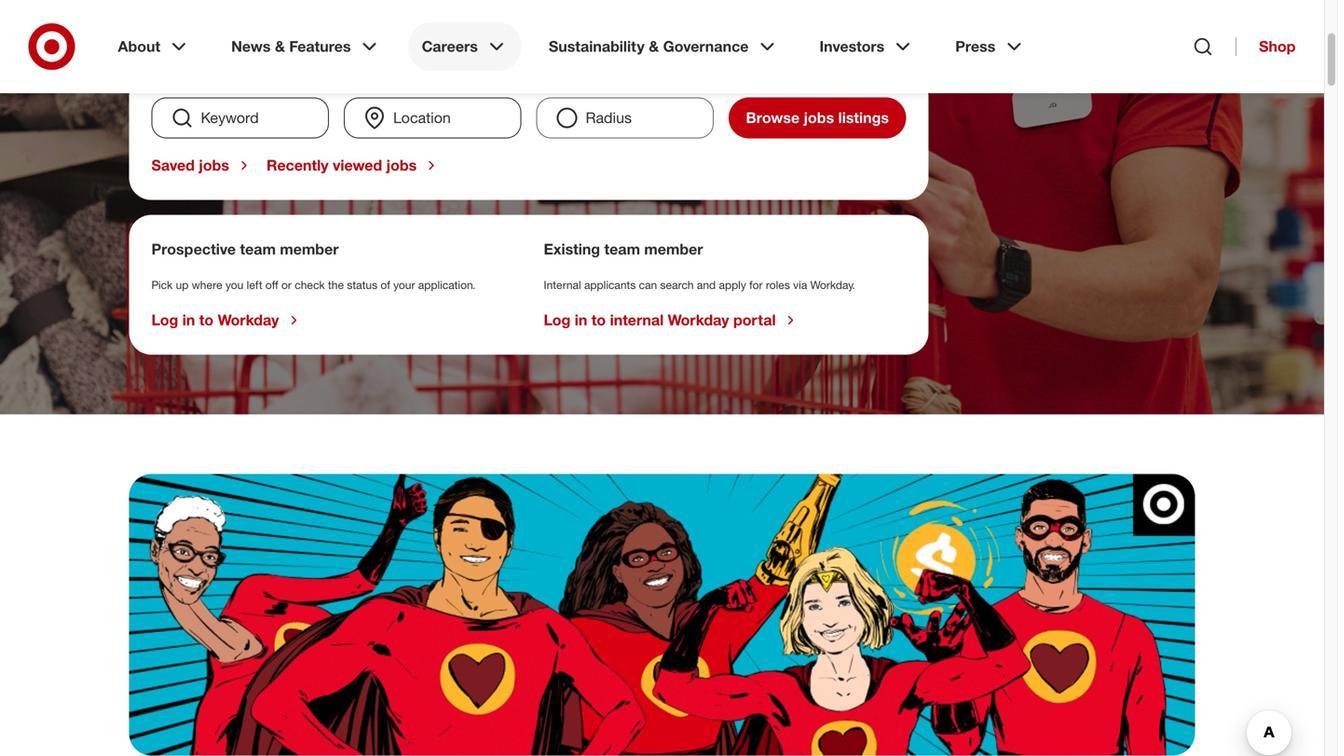 Task type: locate. For each thing, give the bounding box(es) containing it.
log down internal
[[544, 311, 571, 329]]

search
[[661, 278, 694, 292]]

1 horizontal spatial &
[[649, 37, 659, 55]]

jobs right saved
[[199, 156, 229, 174]]

team for existing
[[605, 240, 640, 258]]

1 to from the left
[[199, 311, 214, 329]]

1 in from the left
[[182, 311, 195, 329]]

1 horizontal spatial workday
[[668, 311, 730, 329]]

1 horizontal spatial team
[[605, 240, 640, 258]]

internal
[[610, 311, 664, 329]]

workday down left
[[218, 311, 279, 329]]

workday
[[218, 311, 279, 329], [668, 311, 730, 329]]

log in to internal workday portal
[[544, 311, 776, 329]]

log in to workday link
[[151, 311, 302, 330]]

to for workday
[[199, 311, 214, 329]]

about link
[[105, 22, 203, 71]]

about
[[118, 37, 160, 55]]

2 team from the left
[[605, 240, 640, 258]]

viewed
[[333, 156, 382, 174]]

sustainability
[[549, 37, 645, 55]]

investors
[[820, 37, 885, 55]]

jobs left listings
[[804, 109, 835, 127]]

team up applicants
[[605, 240, 640, 258]]

&
[[275, 37, 285, 55], [649, 37, 659, 55]]

0 horizontal spatial jobs
[[199, 156, 229, 174]]

saved
[[151, 156, 195, 174]]

member up the check on the left of page
[[280, 240, 339, 258]]

& right news
[[275, 37, 285, 55]]

member up "search"
[[645, 240, 703, 258]]

off
[[266, 278, 278, 292]]

and
[[697, 278, 716, 292]]

in for internal
[[575, 311, 588, 329]]

jobs for browse
[[804, 109, 835, 127]]

1 team from the left
[[240, 240, 276, 258]]

browse jobs listings
[[746, 109, 889, 127]]

1 log from the left
[[151, 311, 178, 329]]

to down "where"
[[199, 311, 214, 329]]

0 horizontal spatial to
[[199, 311, 214, 329]]

in
[[182, 311, 195, 329], [575, 311, 588, 329]]

1 horizontal spatial to
[[592, 311, 606, 329]]

workday down internal applicants can search and apply for roles via workday.
[[668, 311, 730, 329]]

jobs inside button
[[804, 109, 835, 127]]

log for log in to workday
[[151, 311, 178, 329]]

1 horizontal spatial in
[[575, 311, 588, 329]]

2 & from the left
[[649, 37, 659, 55]]

internal applicants can search and apply for roles via workday.
[[544, 278, 856, 292]]

2 in from the left
[[575, 311, 588, 329]]

pick
[[151, 278, 173, 292]]

1 & from the left
[[275, 37, 285, 55]]

browse jobs listings button
[[729, 97, 907, 138]]

0 horizontal spatial log
[[151, 311, 178, 329]]

up
[[176, 278, 189, 292]]

sustainability & governance link
[[536, 22, 792, 71]]

1 workday from the left
[[218, 311, 279, 329]]

member for existing team member
[[645, 240, 703, 258]]

2 horizontal spatial jobs
[[804, 109, 835, 127]]

press link
[[943, 22, 1039, 71]]

team up left
[[240, 240, 276, 258]]

listings
[[839, 109, 889, 127]]

apply
[[719, 278, 747, 292]]

to down applicants
[[592, 311, 606, 329]]

saved jobs link
[[151, 156, 252, 175]]

of
[[381, 278, 390, 292]]

left
[[247, 278, 263, 292]]

log
[[151, 311, 178, 329], [544, 311, 571, 329]]

governance
[[663, 37, 749, 55]]

none search field containing keyword
[[144, 97, 914, 138]]

check
[[295, 278, 325, 292]]

1 horizontal spatial log
[[544, 311, 571, 329]]

log down pick
[[151, 311, 178, 329]]

0 horizontal spatial workday
[[218, 311, 279, 329]]

in for workday
[[182, 311, 195, 329]]

2 to from the left
[[592, 311, 606, 329]]

or
[[282, 278, 292, 292]]

0 horizontal spatial &
[[275, 37, 285, 55]]

jobs
[[804, 109, 835, 127], [199, 156, 229, 174], [387, 156, 417, 174]]

1 horizontal spatial member
[[645, 240, 703, 258]]

member
[[280, 240, 339, 258], [645, 240, 703, 258]]

1 member from the left
[[280, 240, 339, 258]]

0 horizontal spatial member
[[280, 240, 339, 258]]

None search field
[[144, 97, 914, 138]]

internal
[[544, 278, 581, 292]]

0 horizontal spatial in
[[182, 311, 195, 329]]

news & features link
[[218, 22, 394, 71]]

prospective
[[151, 240, 236, 258]]

team
[[240, 240, 276, 258], [605, 240, 640, 258]]

features
[[289, 37, 351, 55]]

status
[[347, 278, 378, 292]]

in down up at left top
[[182, 311, 195, 329]]

& left governance
[[649, 37, 659, 55]]

can
[[639, 278, 657, 292]]

2 log from the left
[[544, 311, 571, 329]]

jobs right "viewed"
[[387, 156, 417, 174]]

in down internal
[[575, 311, 588, 329]]

browse
[[746, 109, 800, 127]]

Location text field
[[344, 97, 522, 138]]

to
[[199, 311, 214, 329], [592, 311, 606, 329]]

2 member from the left
[[645, 240, 703, 258]]

member for prospective team member
[[280, 240, 339, 258]]

0 horizontal spatial team
[[240, 240, 276, 258]]

recently
[[267, 156, 329, 174]]

team for prospective
[[240, 240, 276, 258]]



Task type: describe. For each thing, give the bounding box(es) containing it.
existing
[[544, 240, 600, 258]]

for
[[750, 278, 763, 292]]

job search group
[[144, 97, 914, 138]]

radius
[[586, 109, 632, 127]]

shop
[[1260, 37, 1296, 55]]

shop link
[[1236, 37, 1296, 56]]

investors link
[[807, 22, 928, 71]]

keyword
[[201, 109, 259, 127]]

& for features
[[275, 37, 285, 55]]

to for internal
[[592, 311, 606, 329]]

log for log in to internal workday portal
[[544, 311, 571, 329]]

sustainability & governance
[[549, 37, 749, 55]]

press
[[956, 37, 996, 55]]

application.
[[418, 278, 476, 292]]

prospective team member
[[151, 240, 339, 258]]

workday.
[[811, 278, 856, 292]]

saved jobs
[[151, 156, 229, 174]]

recently viewed jobs
[[267, 156, 417, 174]]

applicants
[[585, 278, 636, 292]]

news
[[231, 37, 271, 55]]

log in to workday
[[151, 311, 279, 329]]

news & features
[[231, 37, 351, 55]]

careers
[[422, 37, 478, 55]]

pick up where you left off or check the status of your application.
[[151, 278, 476, 292]]

jobs for saved
[[199, 156, 229, 174]]

Keyword text field
[[151, 97, 329, 138]]

the
[[328, 278, 344, 292]]

via
[[794, 278, 808, 292]]

log in to internal workday portal link
[[544, 311, 799, 330]]

recently viewed jobs link
[[267, 156, 439, 175]]

roles
[[766, 278, 790, 292]]

careers link
[[409, 22, 521, 71]]

location
[[393, 109, 451, 127]]

2 workday from the left
[[668, 311, 730, 329]]

you
[[226, 278, 244, 292]]

1 horizontal spatial jobs
[[387, 156, 417, 174]]

existing team member
[[544, 240, 703, 258]]

where
[[192, 278, 223, 292]]

portal
[[734, 311, 776, 329]]

& for governance
[[649, 37, 659, 55]]

your
[[394, 278, 415, 292]]



Task type: vqa. For each thing, say whether or not it's contained in the screenshot.
the rightmost 'in'
yes



